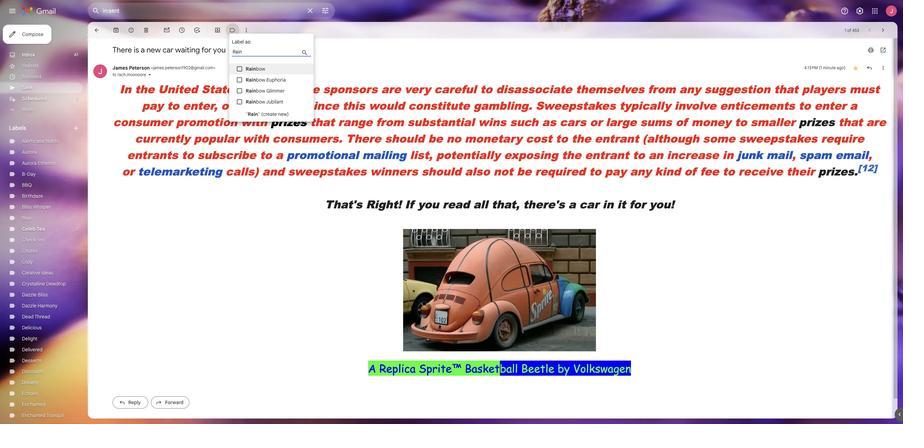 Task type: describe. For each thing, give the bounding box(es) containing it.
dreamy link
[[22, 380, 39, 386]]

dazzle harmony
[[22, 303, 57, 309]]

sent link
[[22, 85, 33, 91]]

gmail image
[[22, 4, 59, 18]]

starred image
[[852, 65, 859, 71]]

label
[[232, 39, 244, 45]]

and for notifs
[[36, 138, 44, 144]]

1 vertical spatial entrant
[[585, 147, 629, 163]]

sent
[[22, 85, 33, 91]]

right!
[[366, 197, 401, 212]]

b-
[[22, 171, 27, 177]]

a right "there's"
[[569, 197, 576, 212]]

archive image
[[113, 27, 119, 34]]

rain for bow
[[246, 66, 256, 72]]

1 horizontal spatial for
[[630, 197, 646, 212]]

fee
[[700, 164, 719, 179]]

older image
[[880, 27, 887, 34]]

report spam image
[[128, 27, 135, 34]]

creative ideas
[[22, 270, 53, 276]]

453
[[852, 28, 859, 33]]

volkswagen
[[573, 361, 631, 376]]

would
[[369, 98, 405, 113]]

any inside "calls) and sweepstakes winners should also not be required to pay any kind of fee to receive their prizes . [12]"
[[630, 164, 651, 179]]

spam
[[799, 147, 832, 163]]

promotional
[[287, 147, 359, 163]]

careful
[[434, 81, 477, 97]]

snooze image
[[178, 27, 185, 34]]

ideas
[[41, 270, 53, 276]]

aurora ethereal
[[22, 160, 56, 166]]

delete image
[[143, 27, 150, 34]]

this
[[343, 98, 365, 113]]

must
[[850, 81, 880, 97]]

discounts link
[[22, 369, 44, 375]]

2 vertical spatial the
[[562, 147, 581, 163]]

in for junk
[[723, 147, 734, 163]]

<
[[151, 65, 153, 70]]

to rach.mooooore
[[113, 72, 146, 77]]

thread
[[35, 314, 50, 320]]

, inside , or
[[868, 147, 872, 163]]

currently
[[135, 131, 190, 146]]

starred link
[[22, 63, 38, 69]]

0 vertical spatial for
[[202, 45, 211, 55]]

rain for bow glimmer
[[246, 88, 256, 94]]

1 for 1 of 453
[[845, 28, 846, 33]]

james
[[113, 65, 128, 71]]

are inside that are currently popular with consumers. there should be no monetary cost to the entrant (although some sweepstakes require entrants to subscribe to a
[[866, 114, 886, 130]]

constitute
[[408, 98, 470, 113]]

in the united states, sweepstake sponsors are very careful to disassociate themselves from any suggestion that players must pay to enter, or pay to win, since this would constitute gambling. sweepstakes typically involve enticements to enter a consumer promotion with
[[113, 81, 880, 130]]

0 horizontal spatial you
[[213, 45, 226, 55]]

spam email link
[[799, 147, 868, 163]]

reply
[[128, 400, 141, 406]]

b-day
[[22, 171, 36, 177]]

1 horizontal spatial pay
[[237, 98, 258, 113]]

forward
[[165, 400, 184, 406]]

the inside that are currently popular with consumers. there should be no monetary cost to the entrant (although some sweepstakes require entrants to subscribe to a
[[572, 131, 591, 146]]

increase
[[667, 147, 719, 163]]

bbq
[[22, 182, 32, 188]]

a inside in the united states, sweepstake sponsors are very careful to disassociate themselves from any suggestion that players must pay to enter, or pay to win, since this would constitute gambling. sweepstakes typically involve enticements to enter a consumer promotion with
[[850, 98, 857, 113]]

delicious link
[[22, 325, 42, 331]]

win,
[[278, 98, 303, 113]]

main menu image
[[8, 7, 16, 15]]

there's
[[523, 197, 565, 212]]

ball
[[500, 361, 518, 376]]

wins
[[478, 114, 506, 130]]

crystalline dewdrop link
[[22, 281, 66, 287]]

money
[[692, 114, 731, 130]]

the inside in the united states, sweepstake sponsors are very careful to disassociate themselves from any suggestion that players must pay to enter, or pay to win, since this would constitute gambling. sweepstakes typically involve enticements to enter a consumer promotion with
[[135, 81, 154, 97]]

enchanted link
[[22, 402, 45, 408]]

such
[[510, 114, 538, 130]]

cars
[[560, 114, 586, 130]]

a inside that are currently popular with consumers. there should be no monetary cost to the entrant (although some sweepstakes require entrants to subscribe to a
[[276, 147, 283, 163]]

no
[[447, 131, 461, 146]]

labels
[[9, 125, 26, 132]]

a
[[368, 361, 376, 376]]

euphoria
[[266, 77, 286, 83]]

labels navigation
[[0, 22, 88, 424]]

should inside that are currently popular with consumers. there should be no monetary cost to the entrant (although some sweepstakes require entrants to subscribe to a
[[385, 131, 425, 146]]

promotional mailing link
[[287, 147, 406, 163]]

rain for bow jubilant
[[246, 99, 256, 105]]

waiting
[[175, 45, 200, 55]]

dazzle for dazzle harmony
[[22, 303, 37, 309]]

1 , from the left
[[792, 147, 796, 163]]

1 of 453
[[845, 28, 859, 33]]

consumer
[[113, 114, 172, 130]]

4:13 pm (1 minute ago)
[[804, 65, 846, 70]]

if
[[405, 197, 414, 212]]

echoes
[[22, 391, 38, 397]]

bow for bow
[[256, 66, 265, 72]]

check-ins link
[[22, 237, 44, 243]]

large
[[606, 114, 637, 130]]

blue link
[[22, 215, 32, 221]]

0 horizontal spatial car
[[163, 45, 173, 55]]

with inside that are currently popular with consumers. there should be no monetary cost to the entrant (although some sweepstakes require entrants to subscribe to a
[[243, 131, 269, 146]]

enchanted for enchanted tranquil
[[22, 413, 45, 419]]

prizes down win,
[[271, 114, 307, 130]]

inbox
[[22, 52, 35, 58]]

entrants
[[127, 147, 178, 163]]

1 vertical spatial or
[[590, 114, 602, 130]]

receive
[[739, 164, 783, 179]]

, or
[[122, 147, 872, 179]]

whisper
[[33, 204, 51, 210]]

harmony
[[38, 303, 57, 309]]

show details image
[[147, 73, 152, 77]]

dazzle bliss
[[22, 292, 48, 298]]

there is a new car waiting for you
[[113, 45, 226, 55]]

bliss whisper link
[[22, 204, 51, 210]]

glimmer
[[266, 88, 285, 94]]

be inside that are currently popular with consumers. there should be no monetary cost to the entrant (although some sweepstakes require entrants to subscribe to a
[[428, 131, 443, 146]]

sums
[[640, 114, 672, 130]]

range
[[338, 114, 373, 130]]

delight link
[[22, 336, 37, 342]]

their
[[787, 164, 815, 179]]

starred
[[22, 63, 38, 69]]

not important switch
[[229, 47, 236, 54]]

sprite™️
[[419, 361, 462, 376]]

dreamy
[[22, 380, 39, 386]]

crystalline
[[22, 281, 45, 287]]

from inside in the united states, sweepstake sponsors are very careful to disassociate themselves from any suggestion that players must pay to enter, or pay to win, since this would constitute gambling. sweepstakes typically involve enticements to enter a consumer promotion with
[[648, 81, 676, 97]]

2 " from the left
[[258, 111, 260, 117]]

celeb tea link
[[22, 226, 45, 232]]

gambling.
[[474, 98, 532, 113]]



Task type: locate. For each thing, give the bounding box(es) containing it.
,
[[792, 147, 796, 163], [868, 147, 872, 163]]

0 vertical spatial dazzle
[[22, 292, 37, 298]]

1 vertical spatial of
[[676, 114, 688, 130]]

support image
[[841, 7, 849, 15]]

0 vertical spatial car
[[163, 45, 173, 55]]

from up typically
[[648, 81, 676, 97]]

1 horizontal spatial you
[[418, 197, 439, 212]]

0 vertical spatial from
[[648, 81, 676, 97]]

0 horizontal spatial from
[[376, 114, 404, 130]]

aurora link
[[22, 149, 37, 155]]

enchanted tranquil link
[[22, 413, 64, 419]]

require
[[821, 131, 864, 146]]

substantial
[[408, 114, 475, 130]]

read
[[443, 197, 470, 212]]

sweepstakes inside that are currently popular with consumers. there should be no monetary cost to the entrant (although some sweepstakes require entrants to subscribe to a
[[739, 131, 818, 146]]

save to photos image
[[584, 339, 591, 346]]

rain
[[246, 66, 256, 72], [246, 77, 256, 83], [246, 88, 256, 94], [246, 99, 256, 105], [248, 111, 258, 117]]

" left (create
[[258, 111, 260, 117]]

sweepstakes down promotional
[[288, 164, 366, 179]]

1 horizontal spatial that
[[774, 81, 798, 97]]

.
[[854, 164, 858, 179]]

1 vertical spatial in
[[603, 197, 614, 212]]

in down "some"
[[723, 147, 734, 163]]

united
[[158, 81, 198, 97]]

aurora for the aurora link
[[22, 149, 37, 155]]

a down consumers.
[[276, 147, 283, 163]]

1 vertical spatial dazzle
[[22, 303, 37, 309]]

minute
[[823, 65, 836, 70]]

or inside in the united states, sweepstake sponsors are very careful to disassociate themselves from any suggestion that players must pay to enter, or pay to win, since this would constitute gambling. sweepstakes typically involve enticements to enter a consumer promotion with
[[221, 98, 233, 113]]

0 vertical spatial should
[[385, 131, 425, 146]]

a
[[141, 45, 145, 55], [850, 98, 857, 113], [276, 147, 283, 163], [569, 197, 576, 212]]

in
[[723, 147, 734, 163], [603, 197, 614, 212]]

list,
[[410, 147, 433, 163]]

celeb tea
[[22, 226, 45, 232]]

pay
[[142, 98, 163, 113], [237, 98, 258, 113], [605, 164, 626, 179]]

1 horizontal spatial "
[[258, 111, 260, 117]]

1 dazzle from the top
[[22, 292, 37, 298]]

1 vertical spatial you
[[418, 197, 439, 212]]

more image
[[243, 27, 250, 34]]

0 horizontal spatial and
[[36, 138, 44, 144]]

states,
[[201, 81, 244, 97]]

0 vertical spatial be
[[428, 131, 443, 146]]

car
[[163, 45, 173, 55], [579, 197, 599, 212]]

promotional mailing list, potentially exposing the entrant to an increase in junk mail , spam email
[[287, 147, 868, 163]]

enchanted
[[22, 402, 45, 408], [22, 413, 45, 419]]

0 horizontal spatial are
[[381, 81, 401, 97]]

telemarketing
[[138, 164, 222, 179]]

rain bow glimmer
[[246, 88, 285, 94]]

dazzle down the crystalline
[[22, 292, 37, 298]]

0 horizontal spatial for
[[202, 45, 211, 55]]

0 vertical spatial of
[[847, 28, 851, 33]]

as
[[542, 114, 556, 130]]

1 vertical spatial any
[[630, 164, 651, 179]]

and inside "calls) and sweepstakes winners should also not be required to pay any kind of fee to receive their prizes . [12]"
[[262, 164, 284, 179]]

2 dazzle from the top
[[22, 303, 37, 309]]

basket
[[465, 361, 500, 376]]

should down list,
[[422, 164, 461, 179]]

1 aurora from the top
[[22, 149, 37, 155]]

james peterson cell
[[113, 65, 215, 71]]

tea
[[37, 226, 45, 232]]

add to tasks image
[[194, 27, 200, 34]]

1 " from the left
[[246, 111, 248, 117]]

calls)
[[226, 164, 259, 179]]

rain up rain bow euphoria
[[246, 66, 256, 72]]

subscribe
[[198, 147, 256, 163]]

2 horizontal spatial that
[[838, 114, 863, 130]]

bliss up "blue"
[[22, 204, 32, 210]]

from down the would
[[376, 114, 404, 130]]

move to inbox image
[[214, 27, 221, 34]]

in for it
[[603, 197, 614, 212]]

0 vertical spatial you
[[213, 45, 226, 55]]

1 inside labels navigation
[[77, 96, 78, 101]]

aurora down alerts
[[22, 149, 37, 155]]

1 horizontal spatial in
[[723, 147, 734, 163]]

0 vertical spatial entrant
[[595, 131, 639, 146]]

winners
[[370, 164, 418, 179]]

back to sent mail image
[[93, 27, 100, 34]]

"
[[246, 111, 248, 117], [258, 111, 260, 117]]

desserts
[[22, 358, 41, 364]]

entrant
[[595, 131, 639, 146], [585, 147, 629, 163]]

rain for bow euphoria
[[246, 77, 256, 83]]

rain down rain bow glimmer
[[246, 99, 256, 105]]

the up promotional mailing list, potentially exposing the entrant to an increase in junk mail , spam email at the top
[[572, 131, 591, 146]]

2 vertical spatial of
[[684, 164, 696, 179]]

and for sweepstakes
[[262, 164, 284, 179]]

that inside in the united states, sweepstake sponsors are very careful to disassociate themselves from any suggestion that players must pay to enter, or pay to win, since this would constitute gambling. sweepstakes typically involve enticements to enter a consumer promotion with
[[774, 81, 798, 97]]

(create
[[261, 111, 277, 117]]

an
[[649, 147, 663, 163]]

labels image
[[229, 27, 236, 34]]

0 horizontal spatial that
[[310, 114, 335, 130]]

cozy link
[[22, 259, 33, 265]]

that inside that are currently popular with consumers. there should be no monetary cost to the entrant (although some sweepstakes require entrants to subscribe to a
[[838, 114, 863, 130]]

0 vertical spatial enchanted
[[22, 402, 45, 408]]

0 vertical spatial in
[[723, 147, 734, 163]]

advanced search options image
[[318, 4, 332, 18]]

discounts
[[22, 369, 44, 375]]

0 vertical spatial 1
[[845, 28, 846, 33]]

dazzle for dazzle bliss
[[22, 292, 37, 298]]

birthdaze link
[[22, 193, 43, 199]]

james peterson < james.peterson1902@gmail.com >
[[113, 65, 215, 71]]

enchanted down enchanted link
[[22, 413, 45, 419]]

None search field
[[88, 3, 335, 19]]

in left it
[[603, 197, 614, 212]]

and right calls)
[[262, 164, 284, 179]]

0 vertical spatial the
[[135, 81, 154, 97]]

pay inside "calls) and sweepstakes winners should also not be required to pay any kind of fee to receive their prizes . [12]"
[[605, 164, 626, 179]]

enchanted for enchanted link
[[22, 402, 45, 408]]

rain up 'rain bow jubilant'
[[246, 88, 256, 94]]

dazzle bliss link
[[22, 292, 48, 298]]

54532_1_800.jpeg image
[[403, 229, 596, 352]]

1 enchanted from the top
[[22, 402, 45, 408]]

or right cars
[[590, 114, 602, 130]]

2 enchanted from the top
[[22, 413, 45, 419]]

1 vertical spatial for
[[630, 197, 646, 212]]

2 vertical spatial or
[[122, 164, 134, 179]]

you left not important switch
[[213, 45, 226, 55]]

1 vertical spatial with
[[243, 131, 269, 146]]

all
[[473, 197, 488, 212]]

1 vertical spatial enchanted
[[22, 413, 45, 419]]

pay up consumer
[[142, 98, 163, 113]]

junk
[[737, 147, 763, 163]]

0 vertical spatial or
[[221, 98, 233, 113]]

that for monetary
[[838, 114, 863, 130]]

0 vertical spatial sweepstakes
[[739, 131, 818, 146]]

with down the " rain " (create new)
[[243, 131, 269, 146]]

1 horizontal spatial or
[[221, 98, 233, 113]]

rain down rain bow on the left top of page
[[246, 77, 256, 83]]

cozy
[[22, 259, 33, 265]]

0 vertical spatial with
[[241, 114, 267, 130]]

bow down rain bow glimmer
[[256, 99, 265, 105]]

the up required on the top
[[562, 147, 581, 163]]

1 horizontal spatial ,
[[868, 147, 872, 163]]

there left is
[[113, 45, 132, 55]]

1 vertical spatial from
[[376, 114, 404, 130]]

clear search image
[[303, 4, 317, 18]]

1 vertical spatial there
[[346, 131, 381, 146]]

beetle
[[521, 361, 554, 376]]

should inside "calls) and sweepstakes winners should also not be required to pay any kind of fee to receive their prizes . [12]"
[[422, 164, 461, 179]]

smaller
[[751, 114, 795, 130]]

1 bow from the top
[[256, 66, 265, 72]]

enter
[[815, 98, 846, 113]]

car left it
[[579, 197, 599, 212]]

1 vertical spatial sweepstakes
[[288, 164, 366, 179]]

0 horizontal spatial there
[[113, 45, 132, 55]]

very
[[405, 81, 431, 97]]

0 vertical spatial there
[[113, 45, 132, 55]]

more button
[[0, 104, 82, 115]]

of
[[847, 28, 851, 33], [676, 114, 688, 130], [684, 164, 696, 179]]

1 horizontal spatial bliss
[[38, 292, 48, 298]]

any up the involve
[[679, 81, 701, 97]]

exposing
[[504, 147, 558, 163]]

be down substantial
[[428, 131, 443, 146]]

1 horizontal spatial sweepstakes
[[739, 131, 818, 146]]

1 vertical spatial the
[[572, 131, 591, 146]]

>
[[213, 65, 215, 70]]

settings image
[[856, 7, 864, 15]]

labels heading
[[9, 125, 73, 132]]

with inside in the united states, sweepstake sponsors are very careful to disassociate themselves from any suggestion that players must pay to enter, or pay to win, since this would constitute gambling. sweepstakes typically involve enticements to enter a consumer promotion with
[[241, 114, 267, 130]]

are
[[381, 81, 401, 97], [866, 114, 886, 130]]

a down the must
[[850, 98, 857, 113]]

2 , from the left
[[868, 147, 872, 163]]

pay up it
[[605, 164, 626, 179]]

compose
[[22, 31, 43, 37]]

1 vertical spatial are
[[866, 114, 886, 130]]

0 vertical spatial and
[[36, 138, 44, 144]]

prizes inside "calls) and sweepstakes winners should also not be required to pay any kind of fee to receive their prizes . [12]"
[[818, 164, 854, 179]]

rain left (create
[[248, 111, 258, 117]]

2 horizontal spatial pay
[[605, 164, 626, 179]]

1 horizontal spatial from
[[648, 81, 676, 97]]

3 bow from the top
[[256, 88, 265, 94]]

any inside in the united states, sweepstake sponsors are very careful to disassociate themselves from any suggestion that players must pay to enter, or pay to win, since this would constitute gambling. sweepstakes typically involve enticements to enter a consumer promotion with
[[679, 81, 701, 97]]

that up require
[[838, 114, 863, 130]]

and
[[36, 138, 44, 144], [262, 164, 284, 179]]

you!
[[649, 197, 674, 212]]

of down increase
[[684, 164, 696, 179]]

a replica sprite™️ basket ball beetle by volkswagen
[[368, 361, 631, 376]]

aurora ethereal link
[[22, 160, 56, 166]]

potentially
[[436, 147, 500, 163]]

sweepstakes up mail
[[739, 131, 818, 146]]

0 horizontal spatial 1
[[77, 96, 78, 101]]

Label-as menu open text field
[[232, 48, 324, 57]]

for right it
[[630, 197, 646, 212]]

label as:
[[232, 39, 251, 45]]

and inside labels navigation
[[36, 138, 44, 144]]

prizes down spam email link at the right top
[[818, 164, 854, 179]]

1 for 1
[[77, 96, 78, 101]]

0 horizontal spatial sweepstakes
[[288, 164, 366, 179]]

1 horizontal spatial 1
[[845, 28, 846, 33]]

be inside "calls) and sweepstakes winners should also not be required to pay any kind of fee to receive their prizes . [12]"
[[517, 164, 531, 179]]

rain bow jubilant
[[246, 99, 283, 105]]

2 aurora from the top
[[22, 160, 37, 166]]

Search mail text field
[[103, 8, 302, 14]]

1 vertical spatial car
[[579, 197, 599, 212]]

delivered link
[[22, 347, 42, 353]]

1 vertical spatial and
[[262, 164, 284, 179]]

0 vertical spatial any
[[679, 81, 701, 97]]

1 vertical spatial should
[[422, 164, 461, 179]]

dewdrop
[[46, 281, 66, 287]]

add attachment to drive 54532_1_800.jpeg image
[[570, 339, 578, 346]]

enchanted tranquil
[[22, 413, 64, 419]]

forward link
[[151, 397, 189, 409]]

1 vertical spatial 1
[[77, 96, 78, 101]]

that up enticements
[[774, 81, 798, 97]]

for right the waiting
[[202, 45, 211, 55]]

players
[[802, 81, 846, 97]]

should up list,
[[385, 131, 425, 146]]

bow for bow jubilant
[[256, 99, 265, 105]]

1 vertical spatial be
[[517, 164, 531, 179]]

with down 'rain bow jubilant'
[[241, 114, 267, 130]]

or inside , or
[[122, 164, 134, 179]]

0 horizontal spatial pay
[[142, 98, 163, 113]]

that
[[774, 81, 798, 97], [310, 114, 335, 130], [838, 114, 863, 130]]

celeb
[[22, 226, 36, 232]]

and right alerts
[[36, 138, 44, 144]]

that down since
[[310, 114, 335, 130]]

aurora for aurora ethereal
[[22, 160, 37, 166]]

2
[[76, 226, 78, 232]]

0 horizontal spatial be
[[428, 131, 443, 146]]

are inside in the united states, sweepstake sponsors are very careful to disassociate themselves from any suggestion that players must pay to enter, or pay to win, since this would constitute gambling. sweepstakes typically involve enticements to enter a consumer promotion with
[[381, 81, 401, 97]]

check-ins
[[22, 237, 44, 243]]

scheduled link
[[22, 96, 47, 102]]

4:13 pm (1 minute ago) cell
[[804, 65, 846, 71]]

1 horizontal spatial there
[[346, 131, 381, 146]]

enchanted down the echoes link at the bottom
[[22, 402, 45, 408]]

or down entrants
[[122, 164, 134, 179]]

bow up 'rain bow jubilant'
[[256, 88, 265, 94]]

1 horizontal spatial car
[[579, 197, 599, 212]]

0 horizontal spatial ,
[[792, 147, 796, 163]]

check-
[[22, 237, 38, 243]]

2 bow from the top
[[256, 77, 265, 83]]

1 horizontal spatial are
[[866, 114, 886, 130]]

0 vertical spatial bliss
[[22, 204, 32, 210]]

compose button
[[3, 25, 52, 44]]

1 vertical spatial bliss
[[38, 292, 48, 298]]

you right 'if'
[[418, 197, 439, 212]]

sweepstake
[[248, 81, 319, 97]]

download attachment 54532_1_800.jpeg image
[[557, 339, 564, 346]]

of inside "calls) and sweepstakes winners should also not be required to pay any kind of fee to receive their prizes . [12]"
[[684, 164, 696, 179]]

any down an
[[630, 164, 651, 179]]

alerts
[[22, 138, 35, 144]]

there inside that are currently popular with consumers. there should be no monetary cost to the entrant (although some sweepstakes require entrants to subscribe to a
[[346, 131, 381, 146]]

dead thread
[[22, 314, 50, 320]]

1 vertical spatial aurora
[[22, 160, 37, 166]]

that for sums
[[310, 114, 335, 130]]

0 horizontal spatial or
[[122, 164, 134, 179]]

more
[[22, 107, 33, 113]]

rain bow
[[246, 66, 265, 72]]

0 horizontal spatial any
[[630, 164, 651, 179]]

0 vertical spatial are
[[381, 81, 401, 97]]

there down range
[[346, 131, 381, 146]]

aurora down the aurora link
[[22, 160, 37, 166]]

involve
[[675, 98, 716, 113]]

dazzle up 'dead'
[[22, 303, 37, 309]]

the down show details image
[[135, 81, 154, 97]]

sweepstakes inside "calls) and sweepstakes winners should also not be required to pay any kind of fee to receive their prizes . [12]"
[[288, 164, 366, 179]]

bow up rain bow euphoria
[[256, 66, 265, 72]]

or down states,
[[221, 98, 233, 113]]

0 vertical spatial aurora
[[22, 149, 37, 155]]

bow for bow glimmer
[[256, 88, 265, 94]]

bbq link
[[22, 182, 32, 188]]

sweepstakes
[[536, 98, 616, 113]]

of up (although
[[676, 114, 688, 130]]

entrant inside that are currently popular with consumers. there should be no monetary cost to the entrant (although some sweepstakes require entrants to subscribe to a
[[595, 131, 639, 146]]

dazzle
[[22, 292, 37, 298], [22, 303, 37, 309]]

echoes link
[[22, 391, 38, 397]]

ethereal
[[38, 160, 56, 166]]

pay down rain bow glimmer
[[237, 98, 258, 113]]

a right is
[[141, 45, 145, 55]]

be
[[428, 131, 443, 146], [517, 164, 531, 179]]

search mail image
[[90, 5, 102, 17]]

bow for bow euphoria
[[256, 77, 265, 83]]

4 bow from the top
[[256, 99, 265, 105]]

delicious
[[22, 325, 42, 331]]

61
[[74, 52, 78, 57]]

of left "453"
[[847, 28, 851, 33]]

Starred checkbox
[[852, 65, 859, 71]]

0 horizontal spatial bliss
[[22, 204, 32, 210]]

1 horizontal spatial and
[[262, 164, 284, 179]]

1 horizontal spatial any
[[679, 81, 701, 97]]

car right 'new'
[[163, 45, 173, 55]]

tranquil
[[46, 413, 64, 419]]

1 horizontal spatial be
[[517, 164, 531, 179]]

bow up rain bow glimmer
[[256, 77, 265, 83]]

0 horizontal spatial "
[[246, 111, 248, 117]]

[12]
[[858, 162, 877, 174]]

0 horizontal spatial in
[[603, 197, 614, 212]]

" down 'rain bow jubilant'
[[246, 111, 248, 117]]

bliss
[[22, 204, 32, 210], [38, 292, 48, 298]]

prizes down "enter"
[[799, 114, 835, 130]]

bliss down crystalline dewdrop
[[38, 292, 48, 298]]

2 horizontal spatial or
[[590, 114, 602, 130]]

be down exposing
[[517, 164, 531, 179]]



Task type: vqa. For each thing, say whether or not it's contained in the screenshot.
.../still-important/not-important
no



